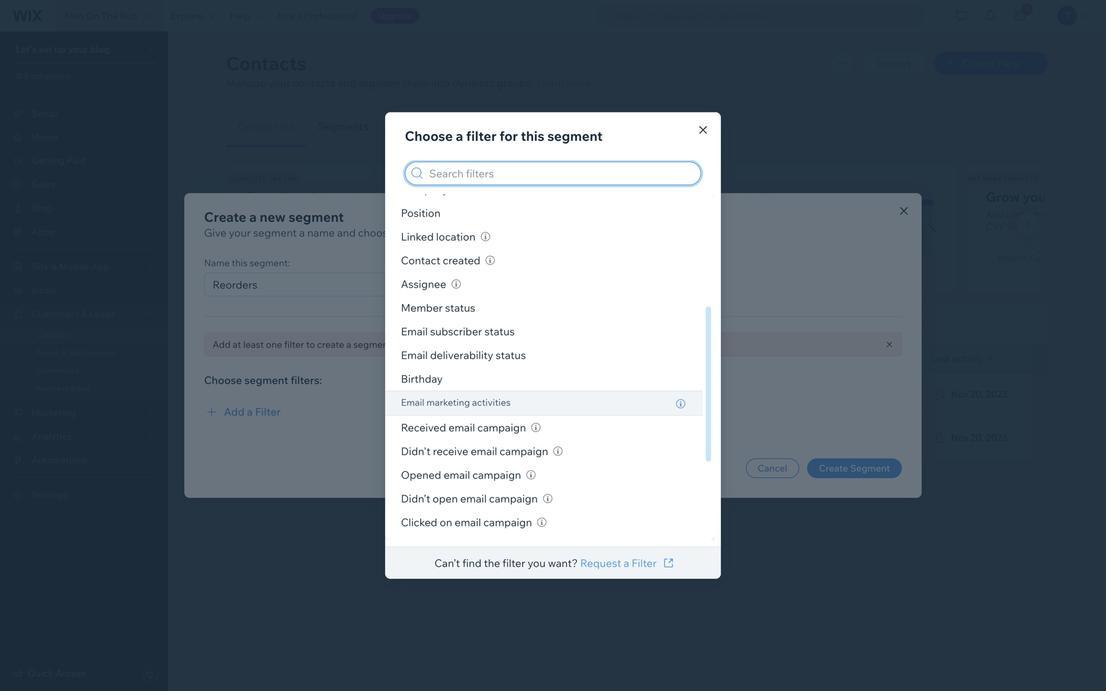 Task type: vqa. For each thing, say whether or not it's contained in the screenshot.
Receive
yes



Task type: describe. For each thing, give the bounding box(es) containing it.
1 nov from the top
[[951, 389, 969, 400]]

0 vertical spatial google
[[709, 189, 755, 205]]

click
[[433, 540, 455, 553]]

filter for request a filter
[[632, 557, 657, 570]]

didn't for didn't click on email campaign
[[401, 540, 431, 553]]

should
[[520, 226, 553, 239]]

leads
[[89, 308, 115, 320]]

a inside button
[[247, 405, 253, 419]]

to left target
[[754, 209, 763, 220]]

add a filter
[[224, 405, 281, 419]]

at
[[233, 339, 241, 350]]

to down launch at the top of page
[[640, 221, 649, 232]]

business
[[36, 383, 69, 393]]

match.
[[556, 226, 589, 239]]

forms & submissions link
[[0, 344, 168, 362]]

community
[[36, 366, 79, 375]]

add a filter button
[[204, 404, 281, 420]]

contacts
[[1004, 176, 1038, 182]]

dynamic
[[453, 76, 495, 90]]

received email campaign
[[401, 421, 526, 434]]

didn't receive email campaign
[[401, 445, 548, 458]]

members
[[278, 252, 319, 264]]

contact for contact list
[[238, 120, 278, 133]]

birthday
[[401, 372, 443, 386]]

open
[[433, 492, 458, 505]]

to left create
[[306, 339, 315, 350]]

into inside contacts manage your contacts and organize them into dynamic groups. learn more
[[431, 76, 450, 90]]

email down receive
[[444, 468, 470, 482]]

manage
[[226, 76, 266, 90]]

62
[[398, 257, 408, 269]]

the
[[101, 10, 118, 21]]

email up find
[[473, 540, 499, 553]]

contact list button
[[226, 107, 306, 147]]

create for a
[[204, 209, 246, 225]]

by
[[1045, 209, 1056, 220]]

2 2023 from the top
[[986, 432, 1008, 444]]

setup
[[32, 107, 58, 119]]

contacts inside contacts manage your contacts and organize them into dynamic groups. learn more
[[293, 76, 335, 90]]

set
[[39, 43, 52, 55]]

add members area button
[[246, 248, 354, 268]]

segment.
[[354, 339, 394, 350]]

import contacts
[[998, 252, 1069, 264]]

contact
[[1055, 189, 1103, 205]]

a right hire
[[297, 10, 302, 21]]

didn't click on email campaign
[[401, 540, 550, 553]]

inbox
[[32, 285, 56, 296]]

2 nov from the top
[[951, 432, 969, 444]]

create for segment
[[819, 463, 848, 474]]

a left the for
[[456, 128, 463, 144]]

customers & leads button
[[0, 302, 168, 326]]

activity
[[952, 353, 983, 365]]

community link
[[0, 362, 168, 379]]

campaign up didn't click on email campaign
[[484, 516, 532, 529]]

get
[[969, 176, 981, 182]]

leads.
[[688, 221, 713, 232]]

add at least one filter to create a segment.
[[213, 339, 394, 350]]

opened
[[401, 468, 441, 482]]

turn site visitors into members site members can log in to their own account and access exclusive content.
[[246, 189, 440, 232]]

let's set up your blog
[[16, 43, 110, 55]]

hire
[[277, 10, 295, 21]]

least
[[243, 339, 264, 350]]

a right create
[[346, 339, 351, 350]]

marketing
[[427, 397, 470, 408]]

people
[[793, 209, 823, 220]]

filters:
[[291, 374, 322, 387]]

choose a filter for this segment
[[405, 128, 603, 144]]

man
[[65, 10, 84, 21]]

segment up add a filter
[[245, 374, 288, 387]]

last activity
[[932, 353, 983, 365]]

settings link
[[0, 483, 168, 507]]

activities
[[472, 397, 511, 408]]

Unsaved view field
[[247, 316, 338, 335]]

list containing turn site visitors into members
[[224, 165, 1106, 292]]

Search... field
[[891, 316, 1028, 335]]

th
[[1103, 209, 1106, 220]]

1 horizontal spatial this
[[521, 128, 545, 144]]

email down email subscriber status
[[457, 353, 480, 365]]

0 horizontal spatial this
[[232, 257, 248, 269]]

assignee
[[401, 278, 446, 291]]

hire a professional
[[277, 10, 357, 21]]

them
[[403, 76, 429, 90]]

for
[[500, 128, 518, 144]]

tab list containing contact list
[[226, 107, 1048, 147]]

likely
[[616, 221, 638, 232]]

subscriber
[[430, 325, 482, 338]]

0 vertical spatial members
[[381, 189, 440, 205]]

0 horizontal spatial member status
[[401, 301, 476, 314]]

0 vertical spatial ads
[[758, 189, 783, 205]]

0 vertical spatial member
[[401, 301, 443, 314]]

help button
[[222, 0, 270, 32]]

1 button
[[1006, 0, 1035, 32]]

a inside get leads with google ads launch a google ads campaign to target people likely to become leads.
[[650, 209, 655, 220]]

exclusive
[[295, 221, 334, 232]]

you
[[528, 557, 546, 570]]

import for import
[[877, 57, 911, 70]]

choose for choose segment filters:
[[204, 374, 242, 387]]

0 horizontal spatial ads
[[691, 209, 707, 220]]

organize
[[359, 76, 401, 90]]

campaign inside get leads with google ads launch a google ads campaign to target people likely to become leads.
[[709, 209, 752, 220]]

choose segment filters:
[[204, 374, 322, 387]]

email for marketing
[[401, 397, 425, 408]]

more
[[567, 76, 592, 90]]

quick
[[28, 668, 53, 679]]

quick access
[[28, 668, 86, 679]]

suggested for you
[[229, 176, 298, 182]]

contacts inside grow your contact l add contacts by importing th
[[1006, 209, 1043, 220]]

1 vertical spatial filter
[[284, 339, 304, 350]]

Name this segment: field
[[209, 274, 404, 296]]

didn't
[[401, 492, 430, 505]]

didn't open email campaign
[[401, 492, 538, 505]]

can't
[[435, 557, 460, 570]]

didn't for didn't receive email campaign
[[401, 445, 431, 458]]

1 vertical spatial google
[[657, 209, 688, 220]]

and inside create a new segment give your segment a name and choose the filters these contacts should match.
[[337, 226, 356, 239]]

contacts manage your contacts and organize them into dynamic groups. learn more
[[226, 52, 592, 90]]

contacts for contacts
[[36, 330, 69, 340]]

create segment button
[[807, 459, 902, 478]]

on
[[86, 10, 99, 21]]

your inside create a new segment give your segment a name and choose the filters these contacts should match.
[[229, 226, 251, 239]]

request a filter
[[580, 557, 657, 570]]

name for name
[[309, 352, 339, 366]]



Task type: locate. For each thing, give the bounding box(es) containing it.
add left members
[[258, 252, 276, 264]]

1 vertical spatial import
[[998, 252, 1028, 264]]

access
[[55, 668, 86, 679]]

Search filters field
[[425, 162, 697, 185]]

import
[[877, 57, 911, 70], [998, 252, 1028, 264]]

run
[[120, 10, 137, 21]]

request a filter link
[[580, 556, 677, 571]]

email up clicked on email campaign
[[460, 492, 487, 505]]

email inside "sidebar" element
[[71, 383, 91, 393]]

cancel button
[[746, 459, 800, 478]]

filter down "choose segment filters:"
[[255, 405, 281, 419]]

address
[[702, 353, 738, 365]]

one
[[266, 339, 282, 350]]

0 vertical spatial 2023
[[986, 389, 1008, 400]]

1 horizontal spatial choose
[[405, 128, 453, 144]]

segment up "search filters" field
[[548, 128, 603, 144]]

ads up leads.
[[691, 209, 707, 220]]

campaign down didn't receive email campaign
[[473, 468, 521, 482]]

create
[[317, 339, 344, 350]]

professional
[[304, 10, 357, 21]]

0 horizontal spatial google
[[657, 209, 688, 220]]

email down "community" link
[[71, 383, 91, 393]]

grow your contact l add contacts by importing th
[[986, 189, 1106, 232]]

sidebar element
[[0, 32, 168, 692]]

1 vertical spatial on
[[458, 540, 470, 553]]

1 vertical spatial name
[[309, 352, 339, 366]]

email subscriber status
[[401, 325, 515, 338]]

0 horizontal spatial contacts
[[36, 330, 69, 340]]

suggested
[[229, 176, 267, 182]]

email down tarashultz49@gmail.com
[[471, 445, 497, 458]]

let's
[[16, 43, 37, 55]]

email for deliverability
[[401, 349, 428, 362]]

add inside "button"
[[258, 252, 276, 264]]

learn more button
[[537, 75, 592, 91]]

name down create
[[309, 352, 339, 366]]

campaign down tarashultz49@gmail.com
[[500, 445, 548, 458]]

site
[[277, 189, 300, 205]]

into up their
[[353, 189, 378, 205]]

2 horizontal spatial contacts
[[1030, 252, 1069, 264]]

a left name
[[299, 226, 305, 239]]

1 nov 20, 2023 from the top
[[951, 389, 1008, 400]]

0 horizontal spatial filter
[[284, 339, 304, 350]]

campaign down activities
[[478, 421, 526, 434]]

0 vertical spatial contacts
[[226, 52, 306, 75]]

0 horizontal spatial on
[[440, 516, 452, 529]]

& left leads
[[81, 308, 87, 320]]

1 vertical spatial &
[[61, 348, 66, 358]]

to
[[351, 209, 360, 220], [754, 209, 763, 220], [640, 221, 649, 232], [306, 339, 315, 350]]

a
[[297, 10, 302, 21], [456, 128, 463, 144], [249, 209, 257, 225], [650, 209, 655, 220], [299, 226, 305, 239], [346, 339, 351, 350], [247, 405, 253, 419], [624, 557, 630, 570]]

add inside grow your contact l add contacts by importing th
[[986, 209, 1004, 220]]

1 2023 from the top
[[986, 389, 1008, 400]]

email deliverability status
[[401, 349, 526, 362]]

a down leads
[[650, 209, 655, 220]]

your right up
[[68, 43, 88, 55]]

and down in
[[337, 226, 356, 239]]

1 vertical spatial nov
[[951, 432, 969, 444]]

contacts inside contacts manage your contacts and organize them into dynamic groups. learn more
[[226, 52, 306, 75]]

filter left the you
[[503, 557, 525, 570]]

contact left list
[[238, 120, 278, 133]]

1 horizontal spatial &
[[81, 308, 87, 320]]

0 horizontal spatial filter
[[255, 405, 281, 419]]

contacts inside "sidebar" element
[[36, 330, 69, 340]]

give
[[204, 226, 227, 239]]

0 vertical spatial member status
[[401, 301, 476, 314]]

0 vertical spatial contacts
[[293, 76, 335, 90]]

google up become
[[657, 209, 688, 220]]

1 vertical spatial filter
[[632, 557, 657, 570]]

1 vertical spatial 2023
[[986, 432, 1008, 444]]

& for customers
[[81, 308, 87, 320]]

0 vertical spatial contact
[[238, 120, 278, 133]]

deliverability
[[430, 349, 493, 362]]

email up birthday
[[401, 349, 428, 362]]

email down birthday
[[401, 397, 425, 408]]

contacts down by
[[1030, 252, 1069, 264]]

segment
[[548, 128, 603, 144], [289, 209, 344, 225], [253, 226, 297, 239], [245, 374, 288, 387]]

0 vertical spatial filter
[[466, 128, 497, 144]]

1 horizontal spatial ads
[[758, 189, 783, 205]]

0 horizontal spatial import
[[877, 57, 911, 70]]

ads up target
[[758, 189, 783, 205]]

this left segment:
[[232, 257, 248, 269]]

didn't down clicked
[[401, 540, 431, 553]]

site
[[246, 209, 263, 220]]

add down "choose segment filters:"
[[224, 405, 245, 419]]

contact
[[238, 120, 278, 133], [401, 254, 441, 267]]

contacts right these
[[475, 226, 518, 239]]

email for subscriber
[[401, 325, 428, 338]]

business email
[[36, 383, 91, 393]]

20,
[[971, 389, 984, 400], [971, 432, 984, 444]]

campaign up the you
[[501, 540, 550, 553]]

1 vertical spatial 20,
[[971, 432, 984, 444]]

your right manage
[[268, 76, 290, 90]]

1 vertical spatial into
[[353, 189, 378, 205]]

1 vertical spatial nov 20, 2023
[[951, 432, 1008, 444]]

2 didn't from the top
[[401, 540, 431, 553]]

0 vertical spatial didn't
[[401, 445, 431, 458]]

create inside create a new segment give your segment a name and choose the filters these contacts should match.
[[204, 209, 246, 225]]

contact for contact created
[[401, 254, 441, 267]]

add inside button
[[224, 405, 245, 419]]

1 horizontal spatial members
[[381, 189, 440, 205]]

this right the for
[[521, 128, 545, 144]]

contacts link
[[0, 326, 168, 344]]

into inside 'turn site visitors into members site members can log in to their own account and access exclusive content.'
[[353, 189, 378, 205]]

1 horizontal spatial google
[[709, 189, 755, 205]]

2 nov 20, 2023 from the top
[[951, 432, 1008, 444]]

for
[[269, 176, 282, 182]]

email marketing activities option
[[385, 391, 703, 416]]

0 horizontal spatial member
[[401, 301, 443, 314]]

2 horizontal spatial contacts
[[1006, 209, 1043, 220]]

0 vertical spatial nov 20, 2023
[[951, 389, 1008, 400]]

campaign
[[709, 209, 752, 220], [478, 421, 526, 434], [500, 445, 548, 458], [473, 468, 521, 482], [489, 492, 538, 505], [484, 516, 532, 529], [501, 540, 550, 553]]

1 vertical spatial the
[[484, 557, 500, 570]]

1 vertical spatial create
[[819, 463, 848, 474]]

and inside 'turn site visitors into members site members can log in to their own account and access exclusive content.'
[[246, 221, 262, 232]]

import inside button
[[998, 252, 1028, 264]]

1 horizontal spatial name
[[309, 352, 339, 366]]

& for forms
[[61, 348, 66, 358]]

choose up company on the top left
[[405, 128, 453, 144]]

blog
[[90, 43, 110, 55]]

on up find
[[458, 540, 470, 553]]

choose up the add a filter button
[[204, 374, 242, 387]]

choose
[[405, 128, 453, 144], [204, 374, 242, 387]]

list box
[[385, 177, 715, 558]]

1 horizontal spatial member status
[[817, 353, 882, 365]]

0 horizontal spatial create
[[204, 209, 246, 225]]

location
[[436, 230, 476, 243]]

segment
[[850, 463, 890, 474]]

importing
[[1058, 209, 1101, 220]]

the down own
[[396, 226, 413, 239]]

contacts inside button
[[1030, 252, 1069, 264]]

contacts for contacts manage your contacts and organize them into dynamic groups. learn more
[[226, 52, 306, 75]]

1 vertical spatial members
[[265, 209, 306, 220]]

your inside grow your contact l add contacts by importing th
[[1023, 189, 1052, 205]]

1 vertical spatial contacts
[[1030, 252, 1069, 264]]

0 vertical spatial &
[[81, 308, 87, 320]]

create left 'segment'
[[819, 463, 848, 474]]

to right in
[[351, 209, 360, 220]]

add left at
[[213, 339, 231, 350]]

a left new on the left
[[249, 209, 257, 225]]

1 didn't from the top
[[401, 445, 431, 458]]

2 vertical spatial contacts
[[36, 330, 69, 340]]

1 horizontal spatial into
[[431, 76, 450, 90]]

tarashultz49@gmail.com
[[457, 432, 564, 444]]

get
[[616, 189, 639, 205]]

filter right request
[[632, 557, 657, 570]]

filter left the for
[[466, 128, 497, 144]]

new
[[260, 209, 286, 225]]

filter down unsaved view field
[[284, 339, 304, 350]]

the right find
[[484, 557, 500, 570]]

1 horizontal spatial filter
[[632, 557, 657, 570]]

grow
[[986, 189, 1020, 205]]

quick access button
[[12, 668, 86, 680]]

1 horizontal spatial contacts
[[475, 226, 518, 239]]

and down the site
[[246, 221, 262, 232]]

account
[[404, 209, 439, 220]]

1 horizontal spatial contact
[[401, 254, 441, 267]]

1 horizontal spatial the
[[484, 557, 500, 570]]

and inside contacts manage your contacts and organize them into dynamic groups. learn more
[[338, 76, 356, 90]]

get leads with google ads launch a google ads campaign to target people likely to become leads.
[[616, 189, 823, 232]]

add for least
[[213, 339, 231, 350]]

contacts inside create a new segment give your segment a name and choose the filters these contacts should match.
[[475, 226, 518, 239]]

customers
[[32, 308, 79, 320]]

inbox link
[[0, 279, 168, 302]]

a right request
[[624, 557, 630, 570]]

home
[[32, 131, 58, 143]]

list box containing company
[[385, 177, 715, 558]]

contact up assignee
[[401, 254, 441, 267]]

None checkbox
[[242, 351, 253, 367]]

2 vertical spatial filter
[[503, 557, 525, 570]]

0 horizontal spatial name
[[204, 257, 230, 269]]

didn't up opened
[[401, 445, 431, 458]]

automations link
[[0, 449, 168, 472]]

add for filter
[[224, 405, 245, 419]]

automations
[[32, 454, 88, 466]]

contact inside button
[[238, 120, 278, 133]]

email left subscriber in the left top of the page
[[401, 325, 428, 338]]

setup link
[[0, 101, 168, 125]]

create up give
[[204, 209, 246, 225]]

0 horizontal spatial contacts
[[293, 76, 335, 90]]

contacts up manage
[[226, 52, 306, 75]]

filters
[[415, 226, 443, 239]]

to inside 'turn site visitors into members site members can log in to their own account and access exclusive content.'
[[351, 209, 360, 220]]

0 vertical spatial name
[[204, 257, 230, 269]]

find
[[463, 557, 482, 570]]

2 vertical spatial contacts
[[475, 226, 518, 239]]

members up position
[[381, 189, 440, 205]]

and left organize
[[338, 76, 356, 90]]

help
[[230, 10, 250, 21]]

import for import contacts
[[998, 252, 1028, 264]]

into right them
[[431, 76, 450, 90]]

the inside create a new segment give your segment a name and choose the filters these contacts should match.
[[396, 226, 413, 239]]

0 vertical spatial the
[[396, 226, 413, 239]]

submissions
[[68, 348, 115, 358]]

2 horizontal spatial filter
[[503, 557, 525, 570]]

tab list
[[226, 107, 1048, 147]]

1 horizontal spatial import
[[998, 252, 1028, 264]]

& inside dropdown button
[[81, 308, 87, 320]]

0 vertical spatial this
[[521, 128, 545, 144]]

email marketing activities
[[401, 397, 511, 408]]

with
[[679, 189, 706, 205]]

email down email marketing activities
[[449, 421, 475, 434]]

segment down new on the left
[[253, 226, 297, 239]]

segment:
[[250, 257, 290, 269]]

1 horizontal spatial member
[[817, 353, 854, 365]]

man on the run
[[65, 10, 137, 21]]

0 vertical spatial create
[[204, 209, 246, 225]]

0 horizontal spatial into
[[353, 189, 378, 205]]

filter
[[466, 128, 497, 144], [284, 339, 304, 350], [503, 557, 525, 570]]

1 horizontal spatial create
[[819, 463, 848, 474]]

0 horizontal spatial contact
[[238, 120, 278, 133]]

1 vertical spatial member
[[817, 353, 854, 365]]

1 vertical spatial this
[[232, 257, 248, 269]]

0 horizontal spatial members
[[265, 209, 306, 220]]

list
[[224, 165, 1106, 292]]

0 horizontal spatial &
[[61, 348, 66, 358]]

1 vertical spatial contacts
[[1006, 209, 1043, 220]]

1 vertical spatial member status
[[817, 353, 882, 365]]

email down didn't open email campaign
[[455, 516, 481, 529]]

1 horizontal spatial filter
[[466, 128, 497, 144]]

your down the site
[[229, 226, 251, 239]]

received
[[401, 421, 446, 434]]

contacts left by
[[1006, 209, 1043, 220]]

3/5
[[16, 71, 29, 81]]

1 vertical spatial choose
[[204, 374, 242, 387]]

clicked on email campaign
[[401, 516, 532, 529]]

filter for add a filter
[[255, 405, 281, 419]]

1 vertical spatial didn't
[[401, 540, 431, 553]]

0 vertical spatial 20,
[[971, 389, 984, 400]]

0 vertical spatial into
[[431, 76, 450, 90]]

email inside option
[[401, 397, 425, 408]]

import inside "button"
[[877, 57, 911, 70]]

in
[[341, 209, 349, 220]]

1 vertical spatial ads
[[691, 209, 707, 220]]

create segment
[[819, 463, 890, 474]]

a0e2a200-3cf6-4029-93c5-f8b70f73488e@offline-members-wix.com element
[[266, 383, 289, 406]]

0 horizontal spatial the
[[396, 226, 413, 239]]

settings
[[32, 489, 68, 501]]

1 horizontal spatial on
[[458, 540, 470, 553]]

name this segment:
[[204, 257, 290, 269]]

segment up name
[[289, 209, 344, 225]]

linked
[[401, 230, 434, 243]]

name for name this segment:
[[204, 257, 230, 269]]

campaign up clicked on email campaign
[[489, 492, 538, 505]]

0 vertical spatial choose
[[405, 128, 453, 144]]

forms
[[36, 348, 59, 358]]

on down open
[[440, 516, 452, 529]]

choose for choose a filter for this segment
[[405, 128, 453, 144]]

contact created
[[401, 254, 481, 267]]

campaign up leads.
[[709, 209, 752, 220]]

1 20, from the top
[[971, 389, 984, 400]]

l
[[1106, 189, 1106, 205]]

your up by
[[1023, 189, 1052, 205]]

customers & leads
[[32, 308, 115, 320]]

Search for tools, apps, help & more... field
[[613, 7, 920, 25]]

1 vertical spatial contact
[[401, 254, 441, 267]]

members up access
[[265, 209, 306, 220]]

0 vertical spatial on
[[440, 516, 452, 529]]

create inside button
[[819, 463, 848, 474]]

import button
[[861, 51, 927, 75]]

2 20, from the top
[[971, 432, 984, 444]]

cancel
[[758, 463, 788, 474]]

contacts up forms
[[36, 330, 69, 340]]

add down grow
[[986, 209, 1004, 220]]

add for area
[[258, 252, 276, 264]]

& right forms
[[61, 348, 66, 358]]

this
[[521, 128, 545, 144], [232, 257, 248, 269]]

can
[[308, 209, 324, 220]]

contacts up list
[[293, 76, 335, 90]]

your inside "sidebar" element
[[68, 43, 88, 55]]

1 horizontal spatial contacts
[[226, 52, 306, 75]]

your inside contacts manage your contacts and organize them into dynamic groups. learn more
[[268, 76, 290, 90]]

own
[[384, 209, 402, 220]]

0 vertical spatial nov
[[951, 389, 969, 400]]

explore
[[171, 10, 203, 21]]

0 vertical spatial filter
[[255, 405, 281, 419]]

segments
[[318, 120, 369, 133]]

google right the with
[[709, 189, 755, 205]]

name down give
[[204, 257, 230, 269]]

want?
[[548, 557, 578, 570]]

1
[[1026, 5, 1029, 13]]

0 vertical spatial import
[[877, 57, 911, 70]]

launch
[[616, 209, 648, 220]]

more
[[983, 176, 1002, 182]]

0 horizontal spatial choose
[[204, 374, 242, 387]]

filter inside button
[[255, 405, 281, 419]]

a left the a0e2a200-3cf6-4029-93c5-f8b70f73488e@offline-members-wix.com element
[[247, 405, 253, 419]]



